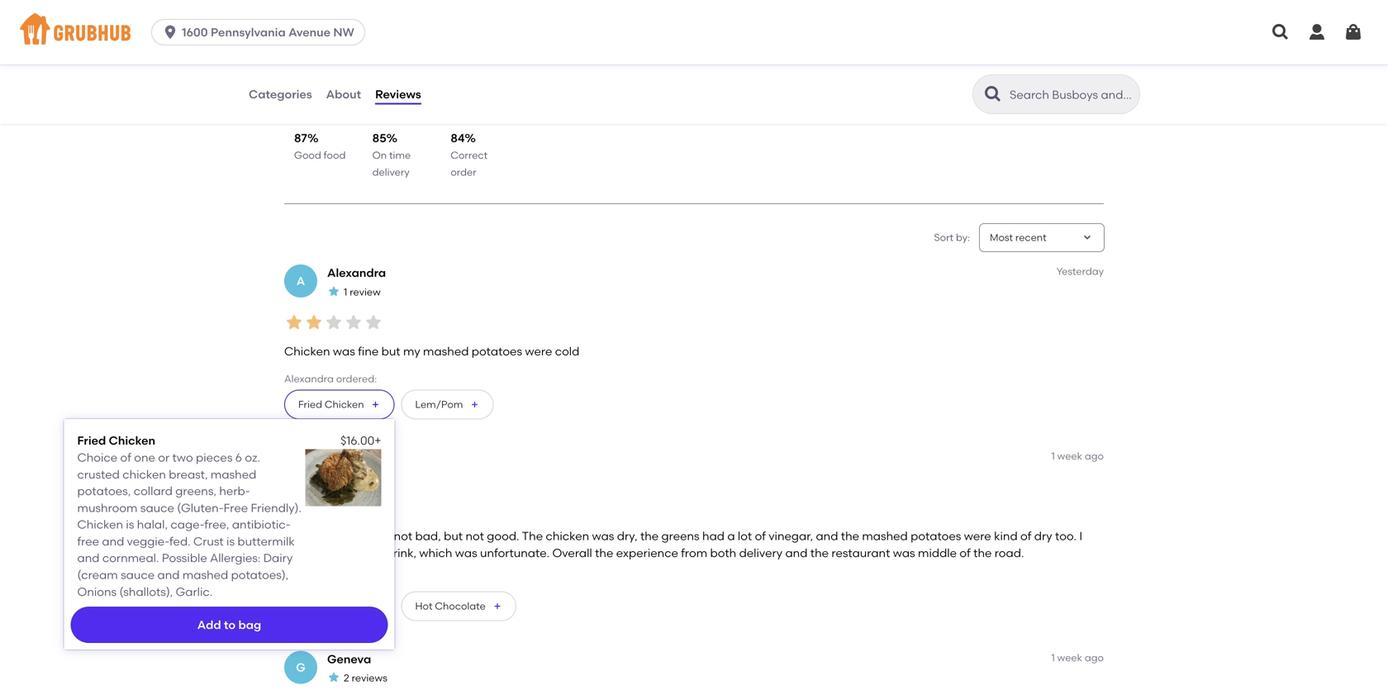 Task type: vqa. For each thing, say whether or not it's contained in the screenshot.
of within the Choice of one or two pieces 6 oz. crusted chicken breast, mashed potatoes, collard greens, herb- mushroom sauce (Gluten-Free Friendly). Chicken is halal, cage-free, antibiotic- free and veggie-fed. Crust is buttermilk and cornmeal.    Possible Allergies: Dairy (cream sauce and mashed potatoes), Onions (shallots), Garlic.
yes



Task type: describe. For each thing, give the bounding box(es) containing it.
recent
[[1016, 231, 1047, 243]]

categories
[[249, 87, 312, 101]]

ordered: for was
[[325, 574, 365, 586]]

onions
[[77, 585, 117, 599]]

ordered: for fine
[[336, 373, 377, 385]]

alexandra for alexandra ordered:
[[284, 373, 334, 385]]

-
[[608, 47, 616, 71]]

0 vertical spatial is
[[126, 518, 134, 532]]

week for geneva
[[1058, 652, 1083, 664]]

ong'olo ordered:
[[284, 574, 365, 586]]

possible
[[162, 551, 207, 565]]

a
[[297, 274, 305, 288]]

1 vertical spatial fried chicken
[[77, 434, 155, 448]]

(shallots),
[[119, 585, 173, 599]]

chicken inside choice of one or two pieces 6 oz. crusted chicken breast, mashed potatoes, collard greens, herb- mushroom sauce (gluten-free friendly). chicken is halal, cage-free, antibiotic- free and veggie-fed. crust is buttermilk and cornmeal.    possible allergies: dairy (cream sauce and mashed potatoes), onions (shallots), garlic.
[[77, 518, 123, 532]]

Sort by: field
[[990, 230, 1047, 245]]

fried chicken for chicken
[[298, 399, 364, 411]]

bad,
[[415, 529, 441, 543]]

chicken inside "the food was okay: not bad, but not good. the chicken was dry, the greens had a lot of vinegar, and the mashed potatoes were kind of dry too. i also never got my drink, which was unfortunate. overall the experience from both delivery and the restaurant was middle of the road."
[[546, 529, 589, 543]]

and down vinegar,
[[786, 546, 808, 560]]

reviews for reviews for busboys and poets - 450 k
[[294, 47, 376, 71]]

free
[[224, 501, 248, 515]]

potatoes,
[[77, 484, 131, 498]]

and down free
[[77, 551, 100, 565]]

ago for ong'olo
[[1085, 450, 1104, 462]]

yesterday
[[1057, 265, 1104, 277]]

order
[[451, 166, 477, 178]]

add to bag button
[[71, 607, 388, 643]]

overall
[[553, 546, 592, 560]]

my inside "the food was okay: not bad, but not good. the chicken was dry, the greens had a lot of vinegar, and the mashed potatoes were kind of dry too. i also never got my drink, which was unfortunate. overall the experience from both delivery and the restaurant was middle of the road."
[[366, 546, 383, 560]]

collard
[[134, 484, 173, 498]]

fried chicken for the
[[298, 600, 364, 612]]

geneva
[[327, 652, 371, 666]]

greens,
[[175, 484, 217, 498]]

the left the road.
[[974, 546, 992, 560]]

0 horizontal spatial but
[[382, 344, 401, 358]]

and down possible
[[157, 568, 180, 582]]

fried for chicken
[[298, 399, 322, 411]]

0 vertical spatial 1
[[344, 286, 347, 298]]

1 not from the left
[[394, 529, 413, 543]]

svg image inside the "1600 pennsylvania avenue nw" button
[[162, 24, 179, 41]]

(cream
[[77, 568, 118, 582]]

both
[[710, 546, 737, 560]]

sort by:
[[934, 231, 970, 243]]

categories button
[[248, 64, 313, 124]]

1 vertical spatial is
[[227, 534, 235, 548]]

0 vertical spatial sauce
[[140, 501, 174, 515]]

1600
[[182, 25, 208, 39]]

avenue
[[289, 25, 331, 39]]

chocolate
[[435, 600, 486, 612]]

by:
[[956, 231, 970, 243]]

restaurant
[[832, 546, 891, 560]]

crust
[[193, 534, 224, 548]]

chicken up alexandra ordered:
[[284, 344, 330, 358]]

the down vinegar,
[[811, 546, 829, 560]]

(gluten-
[[177, 501, 224, 515]]

reviews for reviews
[[375, 87, 421, 101]]

most recent
[[990, 231, 1047, 243]]

2 for ong'olo
[[344, 471, 349, 483]]

the food was okay: not bad, but not good. the chicken was dry, the greens had a lot of vinegar, and the mashed potatoes were kind of dry too. i also never got my drink, which was unfortunate. overall the experience from both delivery and the restaurant was middle of the road.
[[284, 529, 1083, 560]]

search icon image
[[984, 84, 1004, 104]]

0 vertical spatial my
[[403, 344, 420, 358]]

ong'olo for ong'olo ordered:
[[284, 574, 322, 586]]

87
[[294, 131, 307, 145]]

the right overall
[[595, 546, 614, 560]]

1 the from the left
[[284, 529, 305, 543]]

the up "restaurant" on the right of the page
[[841, 529, 860, 543]]

i
[[1080, 529, 1083, 543]]

good.
[[487, 529, 520, 543]]

plus icon image for lem/pom button
[[470, 400, 480, 410]]

choice
[[77, 450, 118, 465]]

chicken down alexandra ordered:
[[325, 399, 364, 411]]

cage-
[[171, 518, 204, 532]]

0 vertical spatial were
[[525, 344, 552, 358]]

most
[[990, 231, 1013, 243]]

also
[[284, 546, 307, 560]]

lem/pom
[[415, 399, 463, 411]]

hot chocolate
[[415, 600, 486, 612]]

dry,
[[617, 529, 638, 543]]

84 correct order
[[451, 131, 488, 178]]

busboys
[[414, 47, 498, 71]]

fried chicken button for food
[[284, 591, 395, 621]]

add to bag
[[197, 618, 261, 632]]

0 vertical spatial potatoes
[[472, 344, 522, 358]]

chicken inside choice of one or two pieces 6 oz. crusted chicken breast, mashed potatoes, collard greens, herb- mushroom sauce (gluten-free friendly). chicken is halal, cage-free, antibiotic- free and veggie-fed. crust is buttermilk and cornmeal.    possible allergies: dairy (cream sauce and mashed potatoes), onions (shallots), garlic.
[[123, 467, 166, 481]]

mashed up herb-
[[211, 467, 257, 481]]

potatoes inside "the food was okay: not bad, but not good. the chicken was dry, the greens had a lot of vinegar, and the mashed potatoes were kind of dry too. i also never got my drink, which was unfortunate. overall the experience from both delivery and the restaurant was middle of the road."
[[911, 529, 962, 543]]

one
[[134, 450, 155, 465]]

g
[[296, 660, 306, 674]]

friendly).
[[251, 501, 302, 515]]

plus icon image for was's fried chicken button
[[371, 400, 381, 410]]

dairy
[[263, 551, 293, 565]]

oz.
[[245, 450, 260, 465]]

mushroom
[[77, 501, 138, 515]]

reviews button
[[375, 64, 422, 124]]

was left middle
[[893, 546, 916, 560]]

free
[[77, 534, 99, 548]]

$16.00 +
[[341, 434, 381, 448]]

reviews for busboys and poets - 450 k
[[294, 47, 677, 71]]

review
[[350, 286, 381, 298]]

lot
[[738, 529, 752, 543]]

plus icon image for hot chocolate button
[[493, 601, 502, 611]]

2 reviews for ong'olo
[[344, 471, 387, 483]]

bag
[[238, 618, 261, 632]]

1 horizontal spatial svg image
[[1271, 22, 1291, 42]]

a
[[728, 529, 735, 543]]

hot
[[415, 600, 433, 612]]

cold
[[555, 344, 580, 358]]

veggie-
[[127, 534, 169, 548]]

about button
[[325, 64, 362, 124]]

free,
[[204, 518, 229, 532]]

unfortunate.
[[480, 546, 550, 560]]

1 review
[[344, 286, 381, 298]]

too.
[[1056, 529, 1077, 543]]

2 not from the left
[[466, 529, 484, 543]]

2 reviews for geneva
[[344, 672, 387, 684]]

o
[[296, 459, 306, 473]]

which
[[419, 546, 452, 560]]

to
[[224, 618, 236, 632]]

mashed inside "the food was okay: not bad, but not good. the chicken was dry, the greens had a lot of vinegar, and the mashed potatoes were kind of dry too. i also never got my drink, which was unfortunate. overall the experience from both delivery and the restaurant was middle of the road."
[[862, 529, 908, 543]]

and left poets
[[502, 47, 541, 71]]

chicken was fine but my mashed potatoes were cold
[[284, 344, 580, 358]]

correct
[[451, 149, 488, 161]]

lem/pom button
[[401, 390, 494, 420]]

85 on time delivery
[[373, 131, 411, 178]]

fried inside tooltip
[[77, 434, 106, 448]]

ago for geneva
[[1085, 652, 1104, 664]]



Task type: locate. For each thing, give the bounding box(es) containing it.
0 vertical spatial reviews
[[294, 47, 376, 71]]

sort
[[934, 231, 954, 243]]

is left halal,
[[126, 518, 134, 532]]

1 week ago for geneva
[[1052, 652, 1104, 664]]

1 horizontal spatial delivery
[[739, 546, 783, 560]]

1 horizontal spatial potatoes
[[911, 529, 962, 543]]

plus icon image right chocolate
[[493, 601, 502, 611]]

add
[[197, 618, 221, 632]]

herb-
[[219, 484, 250, 498]]

was left fine
[[333, 344, 355, 358]]

1
[[344, 286, 347, 298], [1052, 450, 1055, 462], [1052, 652, 1055, 664]]

halal,
[[137, 518, 168, 532]]

greens
[[662, 529, 700, 543]]

good
[[294, 149, 321, 161]]

were left cold
[[525, 344, 552, 358]]

tooltip containing fried chicken
[[64, 409, 395, 650]]

reviews down geneva
[[352, 672, 387, 684]]

plus icon image up '+'
[[371, 400, 381, 410]]

1 vertical spatial ordered:
[[325, 574, 365, 586]]

reviews
[[352, 471, 387, 483], [352, 672, 387, 684]]

1 vertical spatial fried chicken button
[[284, 591, 395, 621]]

potatoes up middle
[[911, 529, 962, 543]]

1 horizontal spatial is
[[227, 534, 235, 548]]

of left one
[[120, 450, 131, 465]]

fried up choice
[[77, 434, 106, 448]]

1 week from the top
[[1058, 450, 1083, 462]]

1 vertical spatial were
[[964, 529, 992, 543]]

0 horizontal spatial chicken
[[123, 467, 166, 481]]

0 vertical spatial fried chicken button
[[284, 390, 395, 420]]

tooltip
[[64, 409, 395, 650]]

0 horizontal spatial svg image
[[1308, 22, 1328, 42]]

0 vertical spatial 2
[[344, 471, 349, 483]]

1 fried chicken button from the top
[[284, 390, 395, 420]]

2 2 reviews from the top
[[344, 672, 387, 684]]

week for ong'olo
[[1058, 450, 1083, 462]]

sauce
[[140, 501, 174, 515], [121, 568, 155, 582]]

1 horizontal spatial chicken
[[546, 529, 589, 543]]

reviews down '+'
[[352, 471, 387, 483]]

and
[[502, 47, 541, 71], [816, 529, 839, 543], [102, 534, 124, 548], [786, 546, 808, 560], [77, 551, 100, 565], [157, 568, 180, 582]]

is up allergies:
[[227, 534, 235, 548]]

1 for geneva
[[1052, 652, 1055, 664]]

food up never
[[308, 529, 334, 543]]

plus icon image
[[371, 400, 381, 410], [470, 400, 480, 410], [371, 601, 381, 611], [493, 601, 502, 611]]

0 vertical spatial fried
[[298, 399, 322, 411]]

1 vertical spatial food
[[308, 529, 334, 543]]

but right fine
[[382, 344, 401, 358]]

0 vertical spatial ago
[[1085, 450, 1104, 462]]

potatoes),
[[231, 568, 289, 582]]

is
[[126, 518, 134, 532], [227, 534, 235, 548]]

87 good food
[[294, 131, 346, 161]]

alexandra for alexandra
[[327, 266, 386, 280]]

chicken down one
[[123, 467, 166, 481]]

1 vertical spatial potatoes
[[911, 529, 962, 543]]

vinegar,
[[769, 529, 813, 543]]

fried chicken button down alexandra ordered:
[[284, 390, 395, 420]]

had
[[703, 529, 725, 543]]

mashed up lem/pom button
[[423, 344, 469, 358]]

plus icon image right lem/pom at bottom left
[[470, 400, 480, 410]]

for
[[381, 47, 409, 71]]

2 vertical spatial 1
[[1052, 652, 1055, 664]]

2 for geneva
[[344, 672, 349, 684]]

choice of one or two pieces 6 oz. crusted chicken breast, mashed potatoes, collard greens, herb- mushroom sauce (gluten-free friendly). chicken is halal, cage-free, antibiotic- free and veggie-fed. crust is buttermilk and cornmeal.    possible allergies: dairy (cream sauce and mashed potatoes), onions (shallots), garlic.
[[77, 450, 302, 599]]

1 week ago for ong'olo
[[1052, 450, 1104, 462]]

2 the from the left
[[522, 529, 543, 543]]

cornmeal.
[[102, 551, 159, 565]]

mashed
[[423, 344, 469, 358], [211, 467, 257, 481], [862, 529, 908, 543], [183, 568, 228, 582]]

2 vertical spatial fried chicken
[[298, 600, 364, 612]]

not up drink,
[[394, 529, 413, 543]]

1600 pennsylvania avenue nw
[[182, 25, 354, 39]]

middle
[[918, 546, 957, 560]]

chicken down the mushroom
[[77, 518, 123, 532]]

hot chocolate button
[[401, 591, 517, 621]]

2
[[344, 471, 349, 483], [344, 672, 349, 684]]

1 horizontal spatial svg image
[[1344, 22, 1364, 42]]

week
[[1058, 450, 1083, 462], [1058, 652, 1083, 664]]

of
[[120, 450, 131, 465], [755, 529, 766, 543], [1021, 529, 1032, 543], [960, 546, 971, 560]]

2 down geneva
[[344, 672, 349, 684]]

1 vertical spatial sauce
[[121, 568, 155, 582]]

85
[[373, 131, 386, 145]]

0 vertical spatial week
[[1058, 450, 1083, 462]]

1 2 from the top
[[344, 471, 349, 483]]

ong'olo for ong'olo
[[327, 451, 372, 465]]

not left good.
[[466, 529, 484, 543]]

0 horizontal spatial is
[[126, 518, 134, 532]]

potatoes left cold
[[472, 344, 522, 358]]

0 horizontal spatial were
[[525, 344, 552, 358]]

food right good
[[324, 149, 346, 161]]

0 horizontal spatial not
[[394, 529, 413, 543]]

0 vertical spatial ordered:
[[336, 373, 377, 385]]

84
[[451, 131, 465, 145]]

were
[[525, 344, 552, 358], [964, 529, 992, 543]]

Search Busboys and Poets - 450 K search field
[[1008, 87, 1135, 103]]

0 vertical spatial 1 week ago
[[1052, 450, 1104, 462]]

food inside 87 good food
[[324, 149, 346, 161]]

0 vertical spatial alexandra
[[327, 266, 386, 280]]

fried chicken up choice
[[77, 434, 155, 448]]

0 horizontal spatial ong'olo
[[284, 574, 322, 586]]

pieces
[[196, 450, 233, 465]]

0 horizontal spatial delivery
[[373, 166, 410, 178]]

fried chicken button
[[284, 390, 395, 420], [284, 591, 395, 621]]

k
[[663, 47, 677, 71]]

1 horizontal spatial the
[[522, 529, 543, 543]]

reviews for ong'olo
[[352, 471, 387, 483]]

0 vertical spatial food
[[324, 149, 346, 161]]

star icon image
[[294, 73, 317, 96], [317, 73, 341, 96], [341, 73, 364, 96], [364, 73, 387, 96], [387, 73, 410, 96], [387, 73, 410, 96], [327, 285, 341, 298], [284, 312, 304, 332], [304, 312, 324, 332], [324, 312, 344, 332], [344, 312, 364, 332], [364, 312, 384, 332], [327, 469, 341, 483], [284, 497, 304, 517], [304, 497, 324, 517], [324, 497, 344, 517], [344, 497, 364, 517], [364, 497, 384, 517], [327, 671, 341, 684]]

1 vertical spatial ago
[[1085, 652, 1104, 664]]

ago
[[1085, 450, 1104, 462], [1085, 652, 1104, 664]]

fried chicken image
[[305, 449, 381, 506]]

0 vertical spatial reviews
[[352, 471, 387, 483]]

svg image
[[1271, 22, 1291, 42], [162, 24, 179, 41]]

delivery inside "the food was okay: not bad, but not good. the chicken was dry, the greens had a lot of vinegar, and the mashed potatoes were kind of dry too. i also never got my drink, which was unfortunate. overall the experience from both delivery and the restaurant was middle of the road."
[[739, 546, 783, 560]]

fried chicken down ong'olo ordered:
[[298, 600, 364, 612]]

never
[[310, 546, 341, 560]]

1 vertical spatial reviews
[[375, 87, 421, 101]]

my
[[403, 344, 420, 358], [366, 546, 383, 560]]

2 svg image from the left
[[1344, 22, 1364, 42]]

2 week from the top
[[1058, 652, 1083, 664]]

1 horizontal spatial my
[[403, 344, 420, 358]]

were inside "the food was okay: not bad, but not good. the chicken was dry, the greens had a lot of vinegar, and the mashed potatoes were kind of dry too. i also never got my drink, which was unfortunate. overall the experience from both delivery and the restaurant was middle of the road."
[[964, 529, 992, 543]]

2 ago from the top
[[1085, 652, 1104, 664]]

reviews for geneva
[[352, 672, 387, 684]]

2 reviews from the top
[[352, 672, 387, 684]]

fried chicken
[[298, 399, 364, 411], [77, 434, 155, 448], [298, 600, 364, 612]]

1 vertical spatial fried
[[77, 434, 106, 448]]

fried
[[298, 399, 322, 411], [77, 434, 106, 448], [298, 600, 322, 612]]

1 vertical spatial alexandra
[[284, 373, 334, 385]]

0 vertical spatial chicken
[[123, 467, 166, 481]]

of inside choice of one or two pieces 6 oz. crusted chicken breast, mashed potatoes, collard greens, herb- mushroom sauce (gluten-free friendly). chicken is halal, cage-free, antibiotic- free and veggie-fed. crust is buttermilk and cornmeal.    possible allergies: dairy (cream sauce and mashed potatoes), onions (shallots), garlic.
[[120, 450, 131, 465]]

two
[[172, 450, 193, 465]]

1 horizontal spatial not
[[466, 529, 484, 543]]

1 for ong'olo
[[1052, 450, 1055, 462]]

2 reviews down geneva
[[344, 672, 387, 684]]

and right vinegar,
[[816, 529, 839, 543]]

1 vertical spatial my
[[366, 546, 383, 560]]

dry
[[1035, 529, 1053, 543]]

plus icon image inside lem/pom button
[[470, 400, 480, 410]]

1 svg image from the left
[[1308, 22, 1328, 42]]

of left dry
[[1021, 529, 1032, 543]]

was left dry, at the left bottom of the page
[[592, 529, 615, 543]]

mashed up "garlic."
[[183, 568, 228, 582]]

1600 pennsylvania avenue nw button
[[151, 19, 372, 45]]

chicken up overall
[[546, 529, 589, 543]]

0 vertical spatial delivery
[[373, 166, 410, 178]]

was right which
[[455, 546, 478, 560]]

1 vertical spatial but
[[444, 529, 463, 543]]

ong'olo
[[327, 451, 372, 465], [284, 574, 322, 586]]

2 down $16.00
[[344, 471, 349, 483]]

and up cornmeal.
[[102, 534, 124, 548]]

road.
[[995, 546, 1025, 560]]

fried down alexandra ordered:
[[298, 399, 322, 411]]

0 vertical spatial 2 reviews
[[344, 471, 387, 483]]

reviews down for
[[375, 87, 421, 101]]

of right lot
[[755, 529, 766, 543]]

was
[[333, 344, 355, 358], [337, 529, 359, 543], [592, 529, 615, 543], [455, 546, 478, 560], [893, 546, 916, 560]]

fried chicken button for was
[[284, 390, 395, 420]]

2 reviews
[[344, 471, 387, 483], [344, 672, 387, 684]]

1 vertical spatial week
[[1058, 652, 1083, 664]]

the
[[641, 529, 659, 543], [841, 529, 860, 543], [595, 546, 614, 560], [811, 546, 829, 560], [974, 546, 992, 560]]

breast,
[[169, 467, 208, 481]]

plus icon image for food's fried chicken button
[[371, 601, 381, 611]]

poets
[[546, 47, 603, 71]]

the up "also"
[[284, 529, 305, 543]]

ong'olo down $16.00
[[327, 451, 372, 465]]

nw
[[333, 25, 354, 39]]

0 horizontal spatial svg image
[[162, 24, 179, 41]]

1 1 week ago from the top
[[1052, 450, 1104, 462]]

2 reviews down '$16.00 +'
[[344, 471, 387, 483]]

chicken up one
[[109, 434, 155, 448]]

chicken
[[123, 467, 166, 481], [546, 529, 589, 543]]

allergies:
[[210, 551, 261, 565]]

1 week ago
[[1052, 450, 1104, 462], [1052, 652, 1104, 664]]

food inside "the food was okay: not bad, but not good. the chicken was dry, the greens had a lot of vinegar, and the mashed potatoes were kind of dry too. i also never got my drink, which was unfortunate. overall the experience from both delivery and the restaurant was middle of the road."
[[308, 529, 334, 543]]

plus icon image inside hot chocolate button
[[493, 601, 502, 611]]

sauce down collard
[[140, 501, 174, 515]]

1 horizontal spatial but
[[444, 529, 463, 543]]

fried for the
[[298, 600, 322, 612]]

reviews down nw
[[294, 47, 376, 71]]

my right fine
[[403, 344, 420, 358]]

0 horizontal spatial the
[[284, 529, 305, 543]]

fine
[[358, 344, 379, 358]]

of right middle
[[960, 546, 971, 560]]

the up experience on the bottom left of the page
[[641, 529, 659, 543]]

fried chicken down alexandra ordered:
[[298, 399, 364, 411]]

2 vertical spatial fried
[[298, 600, 322, 612]]

6
[[235, 450, 242, 465]]

1 vertical spatial 1 week ago
[[1052, 652, 1104, 664]]

chicken down ong'olo ordered:
[[325, 600, 364, 612]]

ong'olo down "also"
[[284, 574, 322, 586]]

1 vertical spatial delivery
[[739, 546, 783, 560]]

0 horizontal spatial potatoes
[[472, 344, 522, 358]]

my down okay:
[[366, 546, 383, 560]]

time
[[389, 149, 411, 161]]

experience
[[616, 546, 679, 560]]

1 vertical spatial 2 reviews
[[344, 672, 387, 684]]

mashed up "restaurant" on the right of the page
[[862, 529, 908, 543]]

1 vertical spatial 1
[[1052, 450, 1055, 462]]

1 2 reviews from the top
[[344, 471, 387, 483]]

plus icon image left hot
[[371, 601, 381, 611]]

was up got
[[337, 529, 359, 543]]

ordered: down got
[[325, 574, 365, 586]]

about
[[326, 87, 361, 101]]

+
[[375, 434, 381, 448]]

sauce down cornmeal.
[[121, 568, 155, 582]]

2 2 from the top
[[344, 672, 349, 684]]

delivery down time
[[373, 166, 410, 178]]

1 vertical spatial reviews
[[352, 672, 387, 684]]

fried down ong'olo ordered:
[[298, 600, 322, 612]]

1 vertical spatial 2
[[344, 672, 349, 684]]

svg image
[[1308, 22, 1328, 42], [1344, 22, 1364, 42]]

the up unfortunate.
[[522, 529, 543, 543]]

reviews inside button
[[375, 87, 421, 101]]

fried chicken button down ong'olo ordered:
[[284, 591, 395, 621]]

1 vertical spatial chicken
[[546, 529, 589, 543]]

but up which
[[444, 529, 463, 543]]

but
[[382, 344, 401, 358], [444, 529, 463, 543]]

main navigation navigation
[[0, 0, 1389, 64]]

1 horizontal spatial were
[[964, 529, 992, 543]]

delivery inside 85 on time delivery
[[373, 166, 410, 178]]

got
[[344, 546, 363, 560]]

delivery down lot
[[739, 546, 783, 560]]

chicken
[[284, 344, 330, 358], [325, 399, 364, 411], [109, 434, 155, 448], [77, 518, 123, 532], [325, 600, 364, 612]]

crusted
[[77, 467, 120, 481]]

ordered: down fine
[[336, 373, 377, 385]]

caret down icon image
[[1081, 231, 1094, 244]]

0 vertical spatial ong'olo
[[327, 451, 372, 465]]

1 ago from the top
[[1085, 450, 1104, 462]]

potatoes
[[472, 344, 522, 358], [911, 529, 962, 543]]

0 vertical spatial but
[[382, 344, 401, 358]]

2 fried chicken button from the top
[[284, 591, 395, 621]]

but inside "the food was okay: not bad, but not good. the chicken was dry, the greens had a lot of vinegar, and the mashed potatoes were kind of dry too. i also never got my drink, which was unfortunate. overall the experience from both delivery and the restaurant was middle of the road."
[[444, 529, 463, 543]]

were left kind
[[964, 529, 992, 543]]

2 1 week ago from the top
[[1052, 652, 1104, 664]]

$16.00
[[341, 434, 375, 448]]

1 horizontal spatial ong'olo
[[327, 451, 372, 465]]

0 horizontal spatial my
[[366, 546, 383, 560]]

1 vertical spatial ong'olo
[[284, 574, 322, 586]]

1 reviews from the top
[[352, 471, 387, 483]]

0 vertical spatial fried chicken
[[298, 399, 364, 411]]



